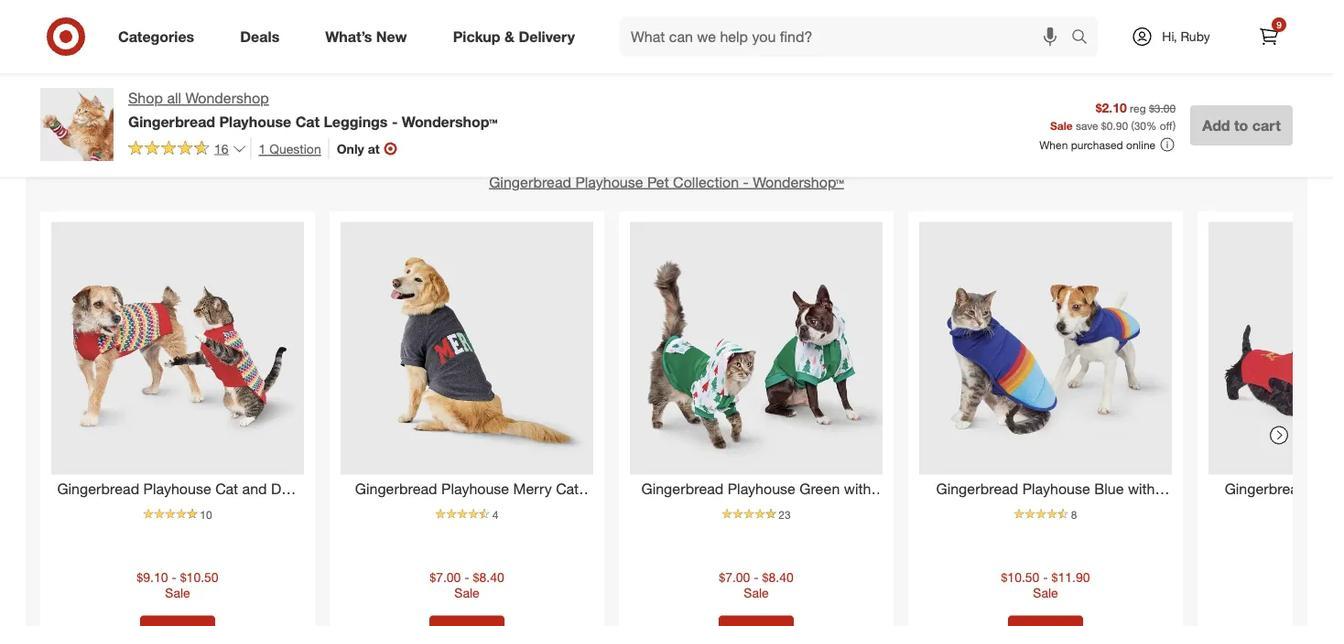 Task type: locate. For each thing, give the bounding box(es) containing it.
$10.50 left $11.90
[[1001, 569, 1040, 585]]

categories
[[118, 28, 194, 45]]

$8.40 for 23
[[762, 569, 794, 585]]

sale inside $9.10 - $10.50 sale
[[165, 585, 190, 601]]

when
[[1039, 138, 1068, 151]]

9 link
[[1249, 16, 1289, 57]]

0 horizontal spatial playhouse
[[143, 480, 211, 498]]

0 horizontal spatial $7.00 - $8.40 sale
[[430, 569, 504, 601]]

sale inside the $2.10 reg $3.00 sale save $ 0.90 ( 30 % off )
[[1050, 118, 1073, 132]]

1 vertical spatial cat
[[215, 480, 238, 498]]

to
[[1234, 116, 1248, 134]]

16 link
[[128, 138, 247, 160]]

-
[[392, 112, 398, 130], [743, 173, 749, 191], [156, 501, 162, 518], [172, 569, 177, 585], [464, 569, 469, 585], [754, 569, 759, 585], [1043, 569, 1048, 585], [1333, 569, 1333, 585]]

2 $10.50 from the left
[[1001, 569, 1040, 585]]

$7.00
[[430, 569, 461, 585], [719, 569, 750, 585], [1298, 569, 1329, 585]]

add to cart button
[[1191, 105, 1293, 145]]

hi,
[[1162, 28, 1177, 44]]

playhouse for gingerbread playhouse cat and dog sweater - wondershop™
[[143, 480, 211, 498]]

0 vertical spatial playhouse
[[219, 112, 291, 130]]

30
[[1134, 118, 1146, 132]]

$8.40 for 4
[[473, 569, 504, 585]]

what's
[[325, 28, 372, 45]]

1 horizontal spatial wondershop™
[[402, 112, 498, 130]]

1 horizontal spatial $8.40
[[762, 569, 794, 585]]

1 horizontal spatial $7.00
[[719, 569, 750, 585]]

$10.50 - $11.90 sale
[[1001, 569, 1090, 601]]

0 horizontal spatial cat
[[215, 480, 238, 498]]

$11.90
[[1052, 569, 1090, 585]]

0 horizontal spatial $8.40
[[473, 569, 504, 585]]

playhouse inside gingerbread playhouse cat and dog sweater - wondershop™
[[143, 480, 211, 498]]

- inside $10.50 - $11.90 sale
[[1043, 569, 1048, 585]]

2 horizontal spatial wondershop™
[[753, 173, 844, 191]]

0 horizontal spatial $10.50
[[180, 569, 219, 585]]

$7.00 - $8.40 sale down 23
[[719, 569, 794, 601]]

1 vertical spatial gingerbread
[[489, 173, 571, 191]]

$7.00 -
[[1298, 569, 1333, 585]]

cat left "and"
[[215, 480, 238, 498]]

categories link
[[103, 16, 217, 57]]

0 vertical spatial gingerbread
[[128, 112, 215, 130]]

- inside gingerbread playhouse cat and dog sweater - wondershop™
[[156, 501, 162, 518]]

and
[[242, 480, 267, 498]]

gingerbread playhouse red gold sequin reindeer cat and dog sweater - wondershop™ image
[[1209, 222, 1333, 475]]

2 vertical spatial wondershop™
[[166, 501, 257, 518]]

cat inside shop all wondershop gingerbread playhouse cat leggings - wondershop™
[[295, 112, 320, 130]]

pickup & delivery
[[453, 28, 575, 45]]

2 horizontal spatial playhouse
[[575, 173, 643, 191]]

search
[[1063, 29, 1107, 47]]

$8.40 down 4
[[473, 569, 504, 585]]

2 $8.40 from the left
[[762, 569, 794, 585]]

- inside $9.10 - $10.50 sale
[[172, 569, 177, 585]]

(
[[1131, 118, 1134, 132]]

1 horizontal spatial cat
[[295, 112, 320, 130]]

playhouse up 1
[[219, 112, 291, 130]]

23
[[779, 508, 791, 521]]

1 $7.00 from the left
[[430, 569, 461, 585]]

2 horizontal spatial $7.00
[[1298, 569, 1329, 585]]

off
[[1160, 118, 1173, 132]]

1 horizontal spatial playhouse
[[219, 112, 291, 130]]

gingerbread
[[128, 112, 215, 130], [489, 173, 571, 191], [57, 480, 139, 498]]

2 vertical spatial playhouse
[[143, 480, 211, 498]]

10
[[200, 508, 212, 521]]

deals
[[240, 28, 280, 45]]

cat up 'question'
[[295, 112, 320, 130]]

)
[[1173, 118, 1176, 132]]

reg
[[1130, 101, 1146, 115]]

pickup & delivery link
[[437, 16, 598, 57]]

gingerbread for gingerbread playhouse cat and dog sweater - wondershop™
[[57, 480, 139, 498]]

ruby
[[1181, 28, 1210, 44]]

wondershop™
[[402, 112, 498, 130], [753, 173, 844, 191], [166, 501, 257, 518]]

2 $7.00 from the left
[[719, 569, 750, 585]]

$8.40
[[473, 569, 504, 585], [762, 569, 794, 585]]

playhouse left pet
[[575, 173, 643, 191]]

$10.50 right $9.10
[[180, 569, 219, 585]]

sale for 8
[[1033, 585, 1058, 601]]

9
[[1277, 19, 1282, 30]]

0 vertical spatial wondershop™
[[402, 112, 498, 130]]

%
[[1146, 118, 1157, 132]]

$7.00 - $8.40 sale down 4
[[430, 569, 504, 601]]

1 $7.00 - $8.40 sale from the left
[[430, 569, 504, 601]]

what's new
[[325, 28, 407, 45]]

1 $10.50 from the left
[[180, 569, 219, 585]]

$8.40 down 23
[[762, 569, 794, 585]]

0 horizontal spatial wondershop™
[[166, 501, 257, 518]]

all
[[167, 89, 181, 107]]

1 vertical spatial playhouse
[[575, 173, 643, 191]]

2 $7.00 - $8.40 sale from the left
[[719, 569, 794, 601]]

playhouse
[[219, 112, 291, 130], [575, 173, 643, 191], [143, 480, 211, 498]]

$10.50
[[180, 569, 219, 585], [1001, 569, 1040, 585]]

$7.00 for 23
[[719, 569, 750, 585]]

playhouse up '10'
[[143, 480, 211, 498]]

gingerbread playhouse merry cat and dog sweatshirt - gray - wondershop™ image
[[341, 222, 593, 475]]

$7.00 - $8.40 sale for 4
[[430, 569, 504, 601]]

$7.00 - $8.40 sale for 23
[[719, 569, 794, 601]]

0 vertical spatial cat
[[295, 112, 320, 130]]

cat
[[295, 112, 320, 130], [215, 480, 238, 498]]

add to cart
[[1202, 116, 1281, 134]]

4
[[492, 508, 498, 521]]

gingerbread for gingerbread playhouse pet collection - wondershop™
[[489, 173, 571, 191]]

question
[[269, 140, 321, 156]]

0 horizontal spatial $7.00
[[430, 569, 461, 585]]

$7.00 - $8.40 sale
[[430, 569, 504, 601], [719, 569, 794, 601]]

wondershop™ inside shop all wondershop gingerbread playhouse cat leggings - wondershop™
[[402, 112, 498, 130]]

cart
[[1252, 116, 1281, 134]]

hi, ruby
[[1162, 28, 1210, 44]]

pickup
[[453, 28, 500, 45]]

$9.10 - $10.50 sale
[[137, 569, 219, 601]]

gingerbread inside gingerbread playhouse cat and dog sweater - wondershop™
[[57, 480, 139, 498]]

sale
[[1050, 118, 1073, 132], [165, 585, 190, 601], [454, 585, 480, 601], [744, 585, 769, 601], [1033, 585, 1058, 601]]

deals link
[[225, 16, 302, 57]]

1
[[259, 140, 266, 156]]

1 horizontal spatial $7.00 - $8.40 sale
[[719, 569, 794, 601]]

1 vertical spatial wondershop™
[[753, 173, 844, 191]]

1 $8.40 from the left
[[473, 569, 504, 585]]

$3.00
[[1149, 101, 1176, 115]]

1 horizontal spatial $10.50
[[1001, 569, 1040, 585]]

2 vertical spatial gingerbread
[[57, 480, 139, 498]]

sale inside $10.50 - $11.90 sale
[[1033, 585, 1058, 601]]



Task type: describe. For each thing, give the bounding box(es) containing it.
sweater
[[98, 501, 152, 518]]

$10.50 inside $9.10 - $10.50 sale
[[180, 569, 219, 585]]

gingerbread playhouse pet collection - wondershop™
[[489, 173, 844, 191]]

sale for 23
[[744, 585, 769, 601]]

What can we help you find? suggestions appear below search field
[[620, 16, 1076, 57]]

gingerbread playhouse pet collection - wondershop™ link
[[489, 173, 844, 191]]

gingerbread playhouse cat and dog sweater - wondershop™ image
[[51, 222, 304, 475]]

new
[[376, 28, 407, 45]]

cat inside gingerbread playhouse cat and dog sweater - wondershop™
[[215, 480, 238, 498]]

pet
[[647, 173, 669, 191]]

1 question
[[259, 140, 321, 156]]

&
[[505, 28, 515, 45]]

collection
[[673, 173, 739, 191]]

add
[[1202, 116, 1230, 134]]

only
[[337, 140, 364, 156]]

online
[[1126, 138, 1156, 151]]

3 $7.00 from the left
[[1298, 569, 1329, 585]]

$2.10 reg $3.00 sale save $ 0.90 ( 30 % off )
[[1050, 99, 1176, 132]]

1 question link
[[250, 138, 321, 159]]

save
[[1076, 118, 1098, 132]]

$
[[1101, 118, 1107, 132]]

- inside shop all wondershop gingerbread playhouse cat leggings - wondershop™
[[392, 112, 398, 130]]

sale for 4
[[454, 585, 480, 601]]

0.90
[[1107, 118, 1128, 132]]

playhouse inside shop all wondershop gingerbread playhouse cat leggings - wondershop™
[[219, 112, 291, 130]]

playhouse for gingerbread playhouse pet collection - wondershop™
[[575, 173, 643, 191]]

gingerbread playhouse blue with stripes cat and dog fleece vest - wondershop™ image
[[919, 222, 1172, 475]]

$9.10
[[137, 569, 168, 585]]

wondershop
[[185, 89, 269, 107]]

shop all wondershop gingerbread playhouse cat leggings - wondershop™
[[128, 89, 498, 130]]

$10.50 inside $10.50 - $11.90 sale
[[1001, 569, 1040, 585]]

image of gingerbread playhouse cat leggings - wondershop™ image
[[40, 88, 114, 161]]

dog
[[271, 480, 298, 498]]

shop
[[128, 89, 163, 107]]

when purchased online
[[1039, 138, 1156, 151]]

leggings
[[324, 112, 388, 130]]

$7.00 for 4
[[430, 569, 461, 585]]

what's new link
[[310, 16, 430, 57]]

delivery
[[519, 28, 575, 45]]

at
[[368, 140, 380, 156]]

gingerbread playhouse green with trees cat and dog hoodie - wondershop™ image
[[630, 222, 883, 475]]

16
[[214, 140, 229, 156]]

wondershop™ inside gingerbread playhouse cat and dog sweater - wondershop™
[[166, 501, 257, 518]]

gingerbread inside shop all wondershop gingerbread playhouse cat leggings - wondershop™
[[128, 112, 215, 130]]

only at
[[337, 140, 380, 156]]

gingerbread playhouse cat and dog sweater - wondershop™
[[57, 480, 298, 518]]

8
[[1071, 508, 1077, 521]]

sale for 10
[[165, 585, 190, 601]]

purchased
[[1071, 138, 1123, 151]]

$2.10
[[1096, 99, 1127, 115]]

search button
[[1063, 16, 1107, 60]]



Task type: vqa. For each thing, say whether or not it's contained in the screenshot.


